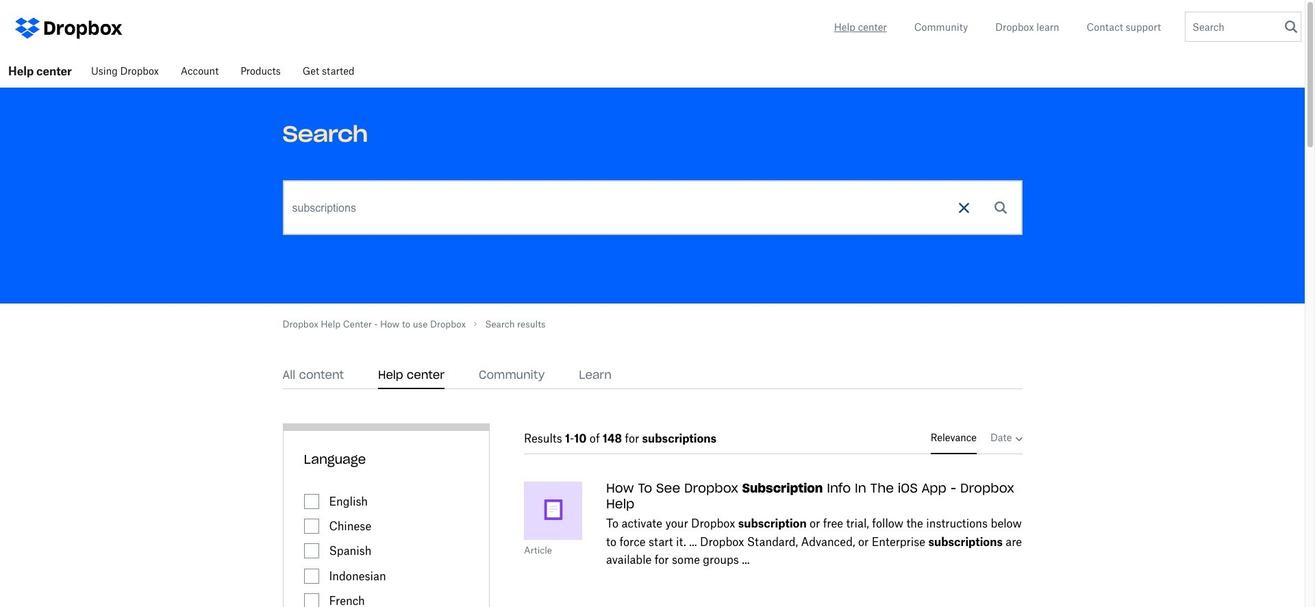 Task type: describe. For each thing, give the bounding box(es) containing it.
language facet. heading
[[304, 452, 366, 472]]

Sort by Date in descending order radio
[[991, 431, 1013, 446]]

Sort by Date in ascending order radio
[[1016, 431, 1023, 446]]

toggle image for inclusion filter on english; 86 results element in the left of the page
[[305, 494, 318, 508]]

toggle image for inclusion filter on spanish; 8 results element
[[305, 544, 318, 558]]

clear image
[[960, 203, 970, 213]]

0 vertical spatial search text field
[[1186, 12, 1282, 41]]

0 horizontal spatial search text field
[[284, 182, 981, 235]]

dropbox image
[[41, 14, 123, 41]]

arrow down image
[[1016, 437, 1023, 442]]



Task type: vqa. For each thing, say whether or not it's contained in the screenshot.
Toggle icon related to INCLUSION FILTER ON FRENCH; 4 RESULTS 'element'
yes



Task type: locate. For each thing, give the bounding box(es) containing it.
1 vertical spatial clear image
[[960, 203, 970, 213]]

toggle image for inclusion filter on indonesian; 7 results element
[[305, 569, 318, 582]]

Search text field
[[1186, 12, 1282, 41], [284, 182, 981, 235]]

0 vertical spatial toggle image
[[305, 519, 318, 533]]

inclusion filter on english; 86 results element
[[283, 490, 489, 514]]

2 toggle image from the top
[[305, 544, 318, 558]]

2 toggle image from the top
[[305, 593, 318, 607]]

1 horizontal spatial search text field
[[1186, 12, 1282, 41]]

search image
[[995, 202, 1008, 214], [995, 202, 1008, 214]]

1 vertical spatial toggle image
[[305, 544, 318, 558]]

0 vertical spatial clear image
[[1282, 22, 1293, 32]]

None search field
[[283, 181, 981, 235]]

1 vertical spatial toggle image
[[305, 593, 318, 607]]

toggle image inside inclusion filter on english; 86 results element
[[305, 494, 318, 508]]

toggle image inside inclusion filter on french; 4 results element
[[305, 593, 318, 607]]

option group
[[991, 431, 1023, 454]]

2 vertical spatial toggle image
[[305, 569, 318, 582]]

inclusion filter on chinese; 9 results element
[[283, 514, 489, 539]]

3 toggle image from the top
[[305, 569, 318, 582]]

inclusion filter on indonesian; 7 results element
[[283, 564, 489, 588]]

toggle image inside inclusion filter on chinese; 9 results element
[[305, 519, 318, 533]]

0 vertical spatial toggle image
[[305, 494, 318, 508]]

search image
[[1286, 21, 1298, 33], [1286, 21, 1298, 33]]

inclusion filter on french; 4 results element
[[283, 588, 489, 607]]

1 horizontal spatial clear image
[[1282, 22, 1293, 32]]

Sort results by Relevance radio
[[931, 431, 977, 446]]

toggle image for inclusion filter on chinese; 9 results element
[[305, 519, 318, 533]]

toggle image
[[305, 519, 318, 533], [305, 593, 318, 607]]

1 vertical spatial search text field
[[284, 182, 981, 235]]

1 toggle image from the top
[[305, 494, 318, 508]]

clear image
[[1282, 22, 1293, 32], [960, 203, 970, 213]]

None search field
[[1186, 12, 1293, 45]]

toggle image for inclusion filter on french; 4 results element
[[305, 593, 318, 607]]

1 toggle image from the top
[[305, 519, 318, 533]]

inclusion filter on spanish; 8 results element
[[283, 539, 489, 564]]

0 horizontal spatial clear image
[[960, 203, 970, 213]]

toggle image inside inclusion filter on indonesian; 7 results element
[[305, 569, 318, 582]]

toggle image
[[305, 494, 318, 508], [305, 544, 318, 558], [305, 569, 318, 582]]

toggle image inside inclusion filter on spanish; 8 results element
[[305, 544, 318, 558]]



